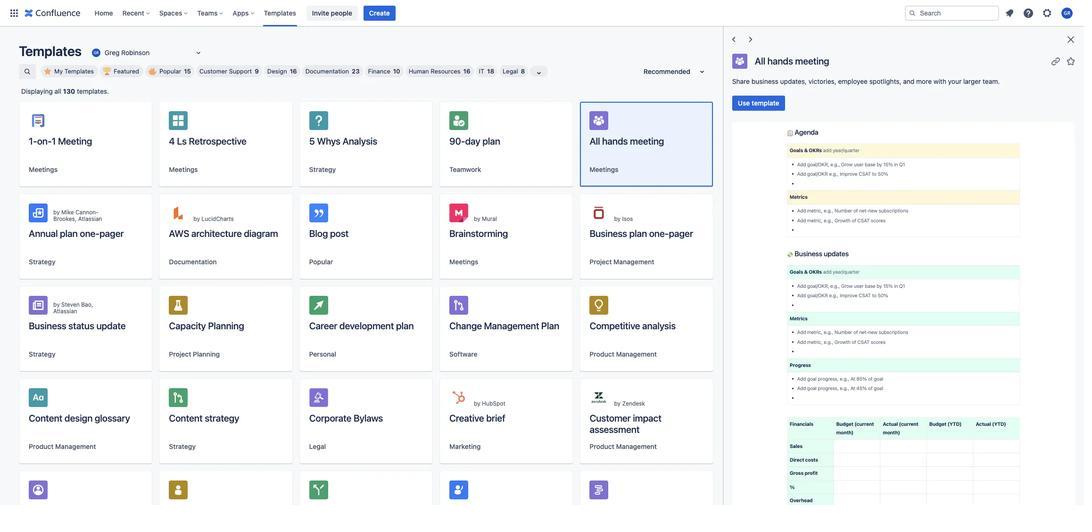 Task type: vqa. For each thing, say whether or not it's contained in the screenshot.


Task type: describe. For each thing, give the bounding box(es) containing it.
your
[[948, 77, 962, 85]]

meeting
[[58, 136, 92, 147]]

my templates
[[54, 67, 94, 75]]

my
[[54, 67, 63, 75]]

featured button
[[100, 65, 143, 77]]

change management plan
[[449, 321, 559, 331]]

teamwork
[[449, 166, 481, 174]]

plan down isos at top right
[[629, 228, 647, 239]]

featured
[[114, 67, 139, 75]]

glossary
[[95, 413, 130, 424]]

4 ls retrospective
[[169, 136, 247, 147]]

1 vertical spatial all hands meeting
[[590, 136, 664, 147]]

business status update
[[29, 321, 126, 331]]

planning for project planning
[[193, 350, 220, 358]]

0 vertical spatial meeting
[[795, 55, 829, 66]]

architecture
[[191, 228, 242, 239]]

human
[[409, 67, 429, 75]]

customer support 9
[[199, 67, 259, 75]]

change
[[449, 321, 482, 331]]

share link image
[[535, 302, 546, 313]]

23
[[352, 67, 360, 75]]

pager for annual plan one-pager
[[99, 228, 124, 239]]

design 16
[[267, 67, 297, 75]]

spaces button
[[156, 5, 192, 21]]

9
[[255, 67, 259, 75]]

it
[[479, 67, 484, 75]]

recent button
[[120, 5, 154, 21]]

status
[[68, 321, 94, 331]]

personal
[[309, 350, 336, 358]]

invite people
[[312, 9, 352, 17]]

brookes,
[[53, 215, 77, 223]]

support
[[229, 67, 252, 75]]

impact
[[633, 413, 662, 424]]

documentation for documentation 23
[[305, 67, 349, 75]]

meetings button for hands
[[590, 165, 618, 174]]

1 vertical spatial hands
[[602, 136, 628, 147]]

career development plan
[[309, 321, 414, 331]]

product management for content
[[29, 443, 96, 451]]

documentation button
[[169, 257, 217, 267]]

spotlights,
[[869, 77, 901, 85]]

90-
[[449, 136, 465, 147]]

share business updates, victories, employee spotlights, and more with your larger team.
[[732, 77, 1000, 85]]

global element
[[6, 0, 903, 26]]

business
[[752, 77, 778, 85]]

brief
[[486, 413, 505, 424]]

by mural
[[474, 215, 497, 223]]

creative
[[449, 413, 484, 424]]

product for competitive analysis
[[590, 350, 614, 358]]

management down share link icon
[[484, 321, 539, 331]]

strategy for 5
[[309, 166, 336, 174]]

competitive
[[590, 321, 640, 331]]

employee
[[838, 77, 868, 85]]

displaying all 130 templates.
[[21, 87, 109, 95]]

more
[[916, 77, 932, 85]]

assessment
[[590, 424, 640, 435]]

larger
[[963, 77, 981, 85]]

marketing button
[[449, 442, 481, 452]]

strategy button for 5
[[309, 165, 336, 174]]

by for customer impact assessment
[[614, 400, 621, 407]]

product management for customer
[[590, 443, 657, 451]]

8
[[521, 67, 525, 75]]

apps button
[[230, 5, 258, 21]]

capacity
[[169, 321, 206, 331]]

by mike cannon- brookes, atlassian
[[53, 209, 102, 223]]

use template button
[[732, 96, 785, 111]]

by for aws architecture diagram
[[193, 215, 200, 223]]

creative brief
[[449, 413, 505, 424]]

strategy button for annual
[[29, 257, 56, 267]]

content for content design glossary
[[29, 413, 62, 424]]

by for business plan one-pager
[[614, 215, 621, 223]]

meetings button for on-
[[29, 165, 58, 174]]

one- for business
[[649, 228, 669, 239]]

strategy button for content
[[169, 442, 196, 452]]

2 16 from the left
[[463, 67, 470, 75]]

steven
[[61, 301, 80, 308]]

people
[[331, 9, 352, 17]]

by lucidcharts
[[193, 215, 234, 223]]

pager for business plan one-pager
[[669, 228, 693, 239]]

management for one-
[[614, 258, 654, 266]]

hubspot
[[482, 400, 505, 407]]

1 vertical spatial templates
[[19, 43, 82, 59]]

software
[[449, 350, 477, 358]]

plan
[[541, 321, 559, 331]]

use
[[738, 99, 750, 107]]

meetings for on-
[[29, 166, 58, 174]]

management down competitive analysis
[[616, 350, 657, 358]]

130
[[63, 87, 75, 95]]

notification icon image
[[1004, 7, 1015, 19]]

finance
[[368, 67, 390, 75]]

by hubspot
[[474, 400, 505, 407]]

plan right day
[[482, 136, 500, 147]]

post
[[330, 228, 349, 239]]

career
[[309, 321, 337, 331]]

marketing
[[449, 443, 481, 451]]

0 vertical spatial all hands meeting
[[755, 55, 829, 66]]

one- for annual
[[80, 228, 99, 239]]

project management button
[[590, 257, 654, 267]]

1
[[52, 136, 56, 147]]

strategy for annual
[[29, 258, 56, 266]]

next template image
[[745, 34, 756, 45]]

Search field
[[905, 5, 999, 21]]

business for business plan one-pager
[[590, 228, 627, 239]]

templates link
[[261, 5, 299, 21]]

open search bar image
[[24, 68, 31, 75]]

project planning button
[[169, 350, 220, 359]]

atlassian inside by mike cannon- brookes, atlassian
[[78, 215, 102, 223]]

product for content design glossary
[[29, 443, 54, 451]]

by for creative brief
[[474, 400, 480, 407]]

plan down brookes,
[[60, 228, 78, 239]]

mike
[[61, 209, 74, 216]]

18
[[487, 67, 494, 75]]

meetings button for ls
[[169, 165, 198, 174]]

help icon image
[[1023, 7, 1034, 19]]

legal for legal 8
[[503, 67, 518, 75]]

1-on-1 meeting
[[29, 136, 92, 147]]

zendesk
[[622, 400, 645, 407]]

star all hands meeting image
[[1065, 55, 1076, 67]]

software button
[[449, 350, 477, 359]]



Task type: locate. For each thing, give the bounding box(es) containing it.
banner
[[0, 0, 1084, 26]]

it 18
[[479, 67, 494, 75]]

one- up project management
[[649, 228, 669, 239]]

planning for capacity planning
[[208, 321, 244, 331]]

management
[[614, 258, 654, 266], [484, 321, 539, 331], [616, 350, 657, 358], [55, 443, 96, 451], [616, 443, 657, 451]]

by for annual plan one-pager
[[53, 209, 60, 216]]

pager
[[99, 228, 124, 239], [669, 228, 693, 239]]

legal
[[503, 67, 518, 75], [309, 443, 326, 451]]

1 vertical spatial customer
[[590, 413, 631, 424]]

teams button
[[194, 5, 227, 21]]

product management button for competitive
[[590, 350, 657, 359]]

by inside by mike cannon- brookes, atlassian
[[53, 209, 60, 216]]

by inside by steven bao, atlassian
[[53, 301, 60, 308]]

1 horizontal spatial pager
[[669, 228, 693, 239]]

strategy for business
[[29, 350, 56, 358]]

16 right design
[[290, 67, 297, 75]]

documentation down aws
[[169, 258, 217, 266]]

by left mural
[[474, 215, 480, 223]]

templates right apps popup button
[[264, 9, 296, 17]]

banner containing home
[[0, 0, 1084, 26]]

management for glossary
[[55, 443, 96, 451]]

popular down 'blog'
[[309, 258, 333, 266]]

design
[[64, 413, 93, 424]]

design
[[267, 67, 287, 75]]

strategy down the content strategy
[[169, 443, 196, 451]]

project inside button
[[169, 350, 191, 358]]

documentation left the 23 in the left of the page
[[305, 67, 349, 75]]

product management down assessment
[[590, 443, 657, 451]]

previous template image
[[728, 34, 739, 45]]

product for customer impact assessment
[[590, 443, 614, 451]]

product management button down "design"
[[29, 442, 96, 452]]

product management button down assessment
[[590, 442, 657, 452]]

capacity planning
[[169, 321, 244, 331]]

templates inside button
[[65, 67, 94, 75]]

bylaws
[[354, 413, 383, 424]]

strategy button down "whys"
[[309, 165, 336, 174]]

project for business plan one-pager
[[590, 258, 612, 266]]

and
[[903, 77, 914, 85]]

recommended
[[644, 67, 690, 75]]

planning inside button
[[193, 350, 220, 358]]

legal down corporate
[[309, 443, 326, 451]]

documentation for documentation
[[169, 258, 217, 266]]

management inside button
[[614, 258, 654, 266]]

1 pager from the left
[[99, 228, 124, 239]]

1 content from the left
[[29, 413, 62, 424]]

1 vertical spatial atlassian
[[53, 308, 77, 315]]

0 vertical spatial hands
[[767, 55, 793, 66]]

teamwork button
[[449, 165, 481, 174]]

by for business status update
[[53, 301, 60, 308]]

0 vertical spatial all
[[755, 55, 765, 66]]

search image
[[909, 9, 916, 17]]

1 vertical spatial legal
[[309, 443, 326, 451]]

share
[[732, 77, 750, 85]]

plan
[[482, 136, 500, 147], [60, 228, 78, 239], [629, 228, 647, 239], [396, 321, 414, 331]]

0 vertical spatial project
[[590, 258, 612, 266]]

project for capacity planning
[[169, 350, 191, 358]]

customer for customer impact assessment
[[590, 413, 631, 424]]

0 horizontal spatial all hands meeting
[[590, 136, 664, 147]]

popular
[[159, 67, 181, 75], [309, 258, 333, 266]]

customer up assessment
[[590, 413, 631, 424]]

planning down capacity planning
[[193, 350, 220, 358]]

by isos
[[614, 215, 633, 223]]

plan right development
[[396, 321, 414, 331]]

strategy button for business
[[29, 350, 56, 359]]

personal button
[[309, 350, 336, 359]]

0 horizontal spatial meeting
[[630, 136, 664, 147]]

1 horizontal spatial all hands meeting
[[755, 55, 829, 66]]

templates.
[[77, 87, 109, 95]]

1 horizontal spatial 16
[[463, 67, 470, 75]]

1 horizontal spatial content
[[169, 413, 203, 424]]

cannon-
[[75, 209, 99, 216]]

popular left the "15"
[[159, 67, 181, 75]]

templates up my
[[19, 43, 82, 59]]

product management down competitive
[[590, 350, 657, 358]]

one-
[[80, 228, 99, 239], [649, 228, 669, 239]]

your profile and preferences image
[[1061, 7, 1073, 19]]

planning right capacity
[[208, 321, 244, 331]]

greg
[[105, 48, 120, 56]]

1 horizontal spatial meeting
[[795, 55, 829, 66]]

0 vertical spatial templates
[[264, 9, 296, 17]]

atlassian up annual plan one-pager
[[78, 215, 102, 223]]

strategy down "whys"
[[309, 166, 336, 174]]

invite people button
[[306, 5, 358, 21]]

by steven bao, atlassian
[[53, 301, 93, 315]]

by left mike
[[53, 209, 60, 216]]

15
[[184, 67, 191, 75]]

customer for customer support 9
[[199, 67, 227, 75]]

1 horizontal spatial project
[[590, 258, 612, 266]]

1 vertical spatial meeting
[[630, 136, 664, 147]]

planning
[[208, 321, 244, 331], [193, 350, 220, 358]]

1-
[[29, 136, 37, 147]]

by zendesk
[[614, 400, 645, 407]]

0 horizontal spatial popular
[[159, 67, 181, 75]]

by up creative brief
[[474, 400, 480, 407]]

content left "design"
[[29, 413, 62, 424]]

content left strategy
[[169, 413, 203, 424]]

share link image
[[1050, 55, 1061, 67]]

by left lucidcharts
[[193, 215, 200, 223]]

90-day plan
[[449, 136, 500, 147]]

0 vertical spatial customer
[[199, 67, 227, 75]]

by left steven at bottom
[[53, 301, 60, 308]]

0 horizontal spatial project
[[169, 350, 191, 358]]

development
[[339, 321, 394, 331]]

lucidcharts
[[202, 215, 234, 223]]

2 one- from the left
[[649, 228, 669, 239]]

management down business plan one-pager
[[614, 258, 654, 266]]

finance 10
[[368, 67, 400, 75]]

0 vertical spatial legal
[[503, 67, 518, 75]]

project inside 'project management' button
[[590, 258, 612, 266]]

displaying
[[21, 87, 53, 95]]

management down customer impact assessment on the right bottom of the page
[[616, 443, 657, 451]]

more categories image
[[533, 67, 545, 79]]

atlassian up business status update
[[53, 308, 77, 315]]

popular button
[[309, 257, 333, 267]]

meetings button
[[29, 165, 58, 174], [169, 165, 198, 174], [590, 165, 618, 174], [449, 257, 478, 267]]

open image
[[193, 47, 204, 58]]

content design glossary
[[29, 413, 130, 424]]

team.
[[983, 77, 1000, 85]]

all hands meeting
[[755, 55, 829, 66], [590, 136, 664, 147]]

1 vertical spatial planning
[[193, 350, 220, 358]]

documentation 23
[[305, 67, 360, 75]]

blog
[[309, 228, 328, 239]]

product management down "design"
[[29, 443, 96, 451]]

10
[[393, 67, 400, 75]]

spaces
[[159, 9, 182, 17]]

recent
[[122, 9, 144, 17]]

0 horizontal spatial legal
[[309, 443, 326, 451]]

1 16 from the left
[[290, 67, 297, 75]]

ls
[[177, 136, 187, 147]]

star change management plan image
[[550, 302, 561, 313]]

by left isos at top right
[[614, 215, 621, 223]]

1 horizontal spatial one-
[[649, 228, 669, 239]]

business for business status update
[[29, 321, 66, 331]]

meetings for hands
[[590, 166, 618, 174]]

1 vertical spatial popular
[[309, 258, 333, 266]]

16 left the "it" in the left of the page
[[463, 67, 470, 75]]

annual plan one-pager
[[29, 228, 124, 239]]

atlassian
[[78, 215, 102, 223], [53, 308, 77, 315]]

whys
[[317, 136, 340, 147]]

strategy button down the content strategy
[[169, 442, 196, 452]]

product management for competitive
[[590, 350, 657, 358]]

2 content from the left
[[169, 413, 203, 424]]

brainstorming
[[449, 228, 508, 239]]

0 horizontal spatial documentation
[[169, 258, 217, 266]]

home link
[[92, 5, 116, 21]]

blog post
[[309, 228, 349, 239]]

greg robinson
[[105, 48, 150, 56]]

diagram
[[244, 228, 278, 239]]

content strategy
[[169, 413, 239, 424]]

1 vertical spatial all
[[590, 136, 600, 147]]

0 horizontal spatial customer
[[199, 67, 227, 75]]

project
[[590, 258, 612, 266], [169, 350, 191, 358]]

robinson
[[121, 48, 150, 56]]

legal left 8
[[503, 67, 518, 75]]

resources
[[431, 67, 460, 75]]

templates
[[264, 9, 296, 17], [19, 43, 82, 59], [65, 67, 94, 75]]

0 vertical spatial planning
[[208, 321, 244, 331]]

templates inside global element
[[264, 9, 296, 17]]

1 vertical spatial business
[[29, 321, 66, 331]]

2 pager from the left
[[669, 228, 693, 239]]

legal for legal
[[309, 443, 326, 451]]

meetings for ls
[[169, 166, 198, 174]]

customer down open image
[[199, 67, 227, 75]]

confluence image
[[25, 7, 80, 19], [25, 7, 80, 19]]

aws architecture diagram
[[169, 228, 278, 239]]

1 horizontal spatial popular
[[309, 258, 333, 266]]

templates right my
[[65, 67, 94, 75]]

content for content strategy
[[169, 413, 203, 424]]

meeting
[[795, 55, 829, 66], [630, 136, 664, 147]]

0 horizontal spatial content
[[29, 413, 62, 424]]

product management button down competitive
[[590, 350, 657, 359]]

business
[[590, 228, 627, 239], [29, 321, 66, 331]]

settings icon image
[[1042, 7, 1053, 19]]

1 horizontal spatial atlassian
[[78, 215, 102, 223]]

0 vertical spatial atlassian
[[78, 215, 102, 223]]

appswitcher icon image
[[8, 7, 20, 19]]

analysis
[[343, 136, 377, 147]]

content
[[29, 413, 62, 424], [169, 413, 203, 424]]

1 one- from the left
[[80, 228, 99, 239]]

1 horizontal spatial all
[[755, 55, 765, 66]]

5 whys analysis
[[309, 136, 377, 147]]

0 horizontal spatial 16
[[290, 67, 297, 75]]

0 horizontal spatial atlassian
[[53, 308, 77, 315]]

0 horizontal spatial pager
[[99, 228, 124, 239]]

corporate bylaws
[[309, 413, 383, 424]]

1 horizontal spatial documentation
[[305, 67, 349, 75]]

1 horizontal spatial customer
[[590, 413, 631, 424]]

0 vertical spatial popular
[[159, 67, 181, 75]]

management down "design"
[[55, 443, 96, 451]]

retrospective
[[189, 136, 247, 147]]

product management button for content
[[29, 442, 96, 452]]

use template
[[738, 99, 779, 107]]

1 horizontal spatial legal
[[503, 67, 518, 75]]

documentation
[[305, 67, 349, 75], [169, 258, 217, 266]]

aws
[[169, 228, 189, 239]]

2 vertical spatial templates
[[65, 67, 94, 75]]

close image
[[1065, 34, 1076, 45]]

atlassian inside by steven bao, atlassian
[[53, 308, 77, 315]]

5
[[309, 136, 315, 147]]

1 horizontal spatial business
[[590, 228, 627, 239]]

strategy button down business status update
[[29, 350, 56, 359]]

customer inside customer impact assessment
[[590, 413, 631, 424]]

product management button for customer
[[590, 442, 657, 452]]

bao,
[[81, 301, 93, 308]]

by left zendesk
[[614, 400, 621, 407]]

1 vertical spatial project
[[169, 350, 191, 358]]

mural
[[482, 215, 497, 223]]

0 vertical spatial business
[[590, 228, 627, 239]]

0 horizontal spatial all
[[590, 136, 600, 147]]

0 vertical spatial documentation
[[305, 67, 349, 75]]

project planning
[[169, 350, 220, 358]]

create link
[[363, 5, 396, 21]]

day
[[465, 136, 480, 147]]

strategy for content
[[169, 443, 196, 451]]

legal 8
[[503, 67, 525, 75]]

on-
[[37, 136, 52, 147]]

1 horizontal spatial hands
[[767, 55, 793, 66]]

strategy button
[[309, 165, 336, 174], [29, 257, 56, 267], [29, 350, 56, 359], [169, 442, 196, 452]]

0 horizontal spatial business
[[29, 321, 66, 331]]

strategy button down annual
[[29, 257, 56, 267]]

business down steven at bottom
[[29, 321, 66, 331]]

0 horizontal spatial one-
[[80, 228, 99, 239]]

management for assessment
[[616, 443, 657, 451]]

business down by isos
[[590, 228, 627, 239]]

0 horizontal spatial hands
[[602, 136, 628, 147]]

None text field
[[91, 48, 92, 58]]

strategy down annual
[[29, 258, 56, 266]]

invite
[[312, 9, 329, 17]]

one- down cannon-
[[80, 228, 99, 239]]

apps
[[233, 9, 249, 17]]

strategy down business status update
[[29, 350, 56, 358]]

by for brainstorming
[[474, 215, 480, 223]]

1 vertical spatial documentation
[[169, 258, 217, 266]]



